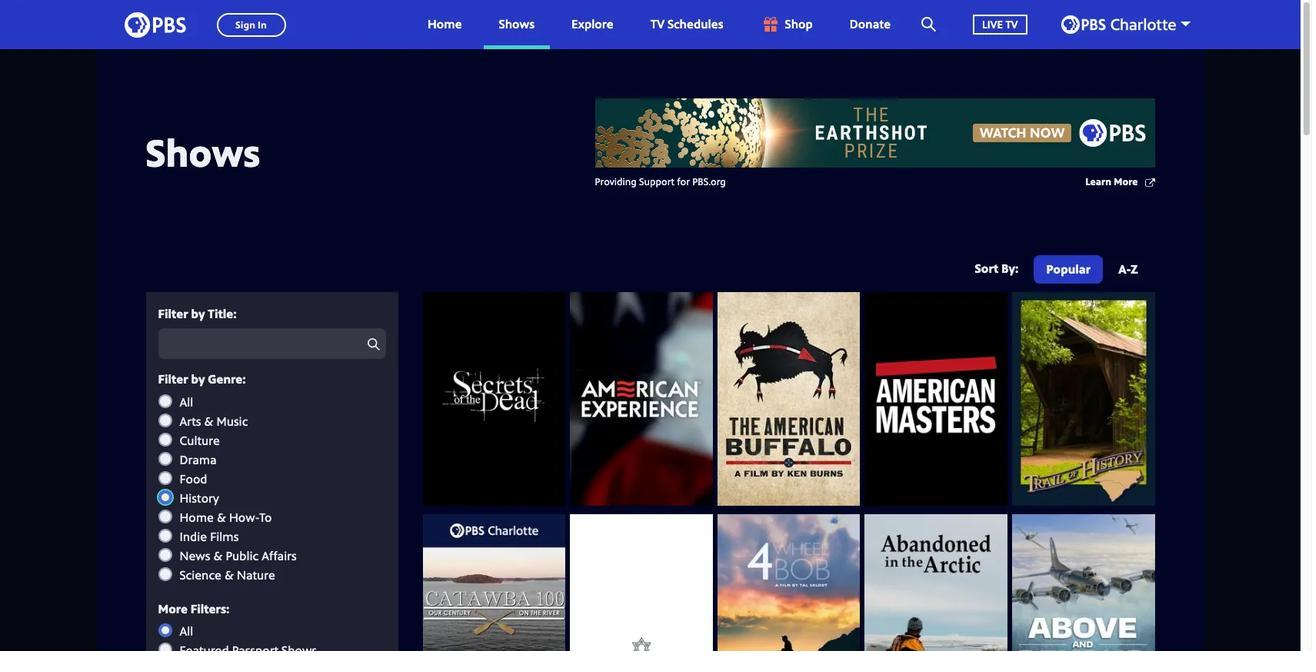 Task type: locate. For each thing, give the bounding box(es) containing it.
1 all from the top
[[180, 394, 193, 410]]

all up arts
[[180, 394, 193, 410]]

1 by from the top
[[191, 305, 205, 322]]

0 horizontal spatial home
[[180, 509, 214, 526]]

1 vertical spatial all
[[180, 623, 193, 640]]

2 by from the top
[[191, 371, 205, 388]]

more
[[1114, 175, 1138, 188], [158, 600, 188, 617]]

by for genre:
[[191, 371, 205, 388]]

providing
[[595, 175, 637, 188]]

filter up arts
[[158, 371, 188, 388]]

title:
[[208, 305, 237, 322]]

search image
[[922, 17, 936, 32]]

more right learn
[[1114, 175, 1138, 188]]

by left genre:
[[191, 371, 205, 388]]

home down history on the left bottom
[[180, 509, 214, 526]]

science
[[180, 567, 221, 584]]

more left filters:
[[158, 600, 188, 617]]

&
[[204, 413, 213, 430], [217, 509, 226, 526], [213, 547, 223, 564], [225, 567, 234, 584]]

home inside filter by genre: all arts & music culture drama food history home & how-to indie films news & public affairs science & nature
[[180, 509, 214, 526]]

public
[[226, 547, 259, 564]]

american experience image
[[570, 292, 713, 506]]

1 vertical spatial by
[[191, 371, 205, 388]]

1 filter from the top
[[158, 305, 188, 322]]

1 horizontal spatial home
[[428, 16, 462, 33]]

shop
[[785, 16, 813, 33]]

& down films
[[213, 547, 223, 564]]

1 vertical spatial shows
[[146, 126, 260, 178]]

tv schedules
[[650, 16, 723, 33]]

1 vertical spatial home
[[180, 509, 214, 526]]

filter for filter by genre: all arts & music culture drama food history home & how-to indie films news & public affairs science & nature
[[158, 371, 188, 388]]

culture
[[180, 432, 220, 449]]

z
[[1131, 261, 1138, 278]]

0 vertical spatial all
[[180, 394, 193, 410]]

by left title:
[[191, 305, 205, 322]]

sort by: element
[[1031, 255, 1150, 288]]

0 horizontal spatial tv
[[650, 16, 665, 33]]

2 filter from the top
[[158, 371, 188, 388]]

Filter by Title: text field
[[158, 329, 386, 359]]

genre:
[[208, 371, 246, 388]]

2 all from the top
[[180, 623, 193, 640]]

filters:
[[191, 600, 229, 617]]

by
[[191, 305, 205, 322], [191, 371, 205, 388]]

the holocaust: carolina stories of remembrance image
[[570, 515, 713, 651]]

shows
[[499, 16, 535, 33], [146, 126, 260, 178]]

a-
[[1118, 261, 1131, 278]]

arts
[[180, 413, 201, 430]]

more filters:
[[158, 600, 229, 617]]

1 horizontal spatial shows
[[499, 16, 535, 33]]

0 vertical spatial by
[[191, 305, 205, 322]]

& right arts
[[204, 413, 213, 430]]

tv
[[650, 16, 665, 33], [1006, 17, 1018, 31]]

all down more filters:
[[180, 623, 193, 640]]

donate link
[[834, 0, 906, 49]]

shop link
[[745, 0, 828, 49]]

tv schedules link
[[635, 0, 739, 49]]

shows link
[[483, 0, 550, 49]]

drama
[[180, 451, 217, 468]]

films
[[210, 528, 239, 545]]

0 vertical spatial more
[[1114, 175, 1138, 188]]

news
[[180, 547, 210, 564]]

tv left schedules
[[650, 16, 665, 33]]

pbs.org
[[692, 175, 726, 188]]

american masters image
[[865, 292, 1008, 506]]

live tv
[[982, 17, 1018, 31]]

1 horizontal spatial tv
[[1006, 17, 1018, 31]]

filter inside filter by genre: all arts & music culture drama food history home & how-to indie films news & public affairs science & nature
[[158, 371, 188, 388]]

1 vertical spatial more
[[158, 600, 188, 617]]

home left shows link
[[428, 16, 462, 33]]

0 vertical spatial filter
[[158, 305, 188, 322]]

1 vertical spatial filter
[[158, 371, 188, 388]]

providing support for pbs.org
[[595, 175, 726, 188]]

tv right live
[[1006, 17, 1018, 31]]

indie
[[180, 528, 207, 545]]

support
[[639, 175, 675, 188]]

1 horizontal spatial more
[[1114, 175, 1138, 188]]

all
[[180, 394, 193, 410], [180, 623, 193, 640]]

by inside filter by genre: all arts & music culture drama food history home & how-to indie films news & public affairs science & nature
[[191, 371, 205, 388]]

home
[[428, 16, 462, 33], [180, 509, 214, 526]]

filter left title:
[[158, 305, 188, 322]]

a-z
[[1118, 261, 1138, 278]]

pbs image
[[124, 7, 186, 42]]

& up films
[[217, 509, 226, 526]]

filter by genre: all arts & music culture drama food history home & how-to indie films news & public affairs science & nature
[[158, 371, 297, 584]]

filter
[[158, 305, 188, 322], [158, 371, 188, 388]]

above and beyond image
[[1012, 515, 1155, 651]]



Task type: vqa. For each thing, say whether or not it's contained in the screenshot.
Sort By: element
yes



Task type: describe. For each thing, give the bounding box(es) containing it.
filter by title:
[[158, 305, 237, 322]]

explore link
[[556, 0, 629, 49]]

more inside learn more link
[[1114, 175, 1138, 188]]

how-
[[229, 509, 259, 526]]

explore
[[572, 16, 614, 33]]

filter for filter by title:
[[158, 305, 188, 322]]

by:
[[1001, 260, 1019, 277]]

popular
[[1046, 261, 1091, 278]]

catawba 100: our century on the river image
[[423, 515, 565, 651]]

home link
[[412, 0, 477, 49]]

learn more
[[1085, 175, 1138, 188]]

for
[[677, 175, 690, 188]]

0 vertical spatial shows
[[499, 16, 535, 33]]

sort by:
[[975, 260, 1019, 277]]

affairs
[[262, 547, 297, 564]]

abandoned in the arctic image
[[865, 515, 1008, 651]]

all inside filter by genre: all arts & music culture drama food history home & how-to indie films news & public affairs science & nature
[[180, 394, 193, 410]]

0 horizontal spatial shows
[[146, 126, 260, 178]]

to
[[259, 509, 272, 526]]

donate
[[850, 16, 891, 33]]

food
[[180, 470, 207, 487]]

trail of history image
[[1012, 292, 1155, 506]]

learn
[[1085, 175, 1112, 188]]

live
[[982, 17, 1003, 31]]

pbs charlotte image
[[1061, 15, 1176, 34]]

live tv link
[[958, 0, 1043, 49]]

music
[[217, 413, 248, 430]]

& down public
[[225, 567, 234, 584]]

filter by genre: element
[[158, 394, 386, 584]]

nature
[[237, 567, 275, 584]]

all inside the 'more filters:' "element"
[[180, 623, 193, 640]]

schedules
[[668, 16, 723, 33]]

learn more link
[[1085, 175, 1155, 190]]

0 horizontal spatial more
[[158, 600, 188, 617]]

the american buffalo image
[[717, 292, 860, 506]]

sort
[[975, 260, 999, 277]]

advertisement region
[[595, 98, 1155, 168]]

0 vertical spatial home
[[428, 16, 462, 33]]

history
[[180, 490, 219, 507]]

secrets of the dead image
[[423, 292, 565, 506]]

more filters: element
[[158, 623, 386, 651]]

by for title:
[[191, 305, 205, 322]]

4 wheel bob image
[[717, 515, 860, 651]]



